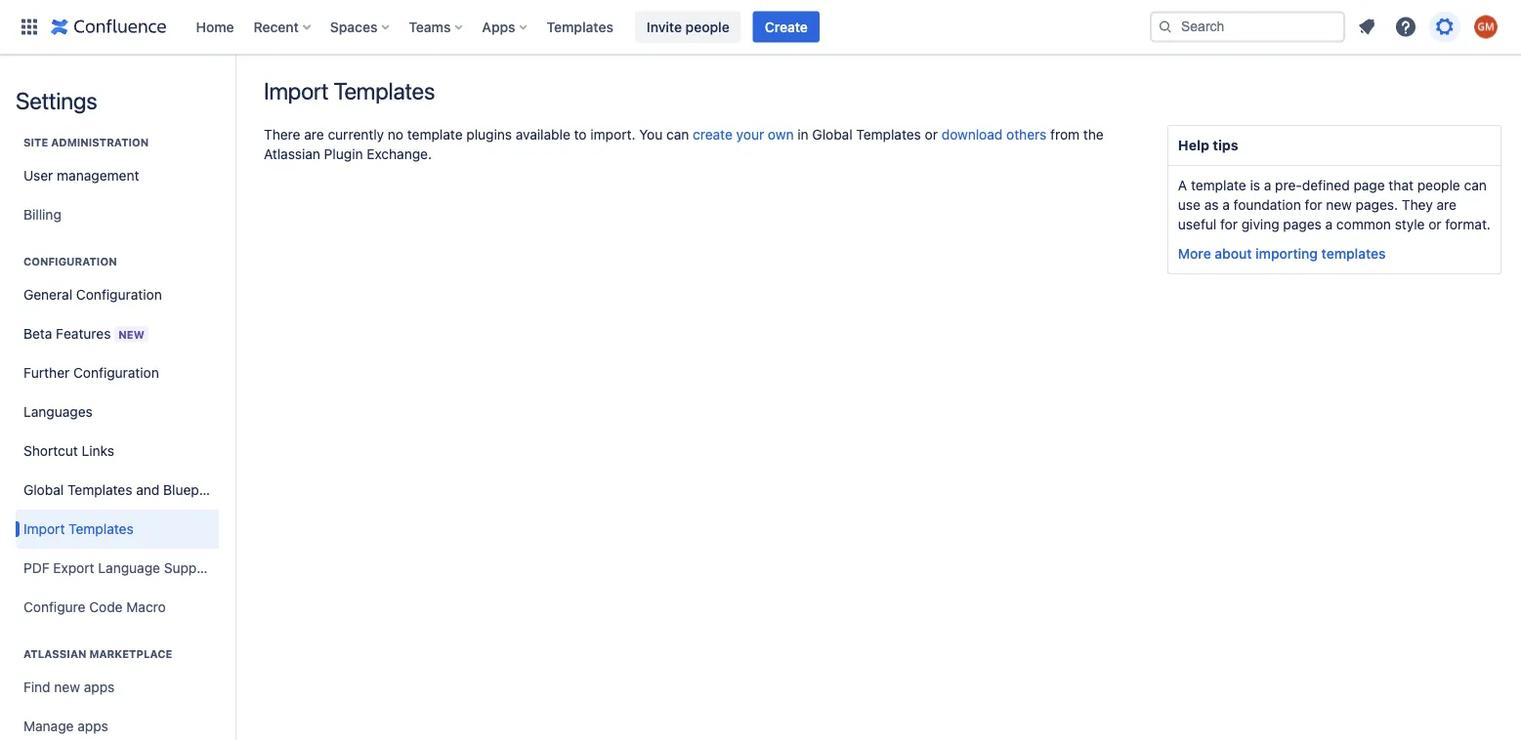 Task type: vqa. For each thing, say whether or not it's contained in the screenshot.
'IMPORT' inside the Import Templates link
yes



Task type: locate. For each thing, give the bounding box(es) containing it.
configuration up general on the top
[[23, 256, 117, 268]]

1 horizontal spatial atlassian
[[264, 146, 320, 162]]

further configuration link
[[16, 354, 219, 393]]

0 horizontal spatial global
[[23, 482, 64, 498]]

new
[[1327, 197, 1353, 213], [54, 680, 80, 696]]

others
[[1007, 127, 1047, 143]]

0 horizontal spatial a
[[1223, 197, 1230, 213]]

import templates up "export"
[[23, 521, 134, 538]]

global element
[[12, 0, 1147, 54]]

marketplace
[[89, 649, 172, 661]]

1 vertical spatial for
[[1221, 216, 1238, 233]]

invite people
[[647, 19, 730, 35]]

0 horizontal spatial template
[[407, 127, 463, 143]]

templates right the apps popup button
[[547, 19, 614, 35]]

atlassian down the there
[[264, 146, 320, 162]]

1 vertical spatial atlassian
[[23, 649, 87, 661]]

people up 'they'
[[1418, 177, 1461, 194]]

manage apps
[[23, 719, 108, 735]]

the
[[1084, 127, 1104, 143]]

0 vertical spatial new
[[1327, 197, 1353, 213]]

collapse sidebar image
[[213, 65, 256, 104]]

template
[[407, 127, 463, 143], [1191, 177, 1247, 194]]

notification icon image
[[1356, 15, 1379, 39]]

templates link
[[541, 11, 620, 43]]

0 horizontal spatial or
[[925, 127, 938, 143]]

1 horizontal spatial can
[[1465, 177, 1487, 194]]

can up 'format.' in the top of the page
[[1465, 177, 1487, 194]]

from the atlassian plugin exchange.
[[264, 127, 1104, 162]]

find new apps
[[23, 680, 115, 696]]

search image
[[1158, 19, 1174, 35]]

0 horizontal spatial atlassian
[[23, 649, 87, 661]]

0 vertical spatial template
[[407, 127, 463, 143]]

user
[[23, 168, 53, 184]]

user management link
[[16, 156, 219, 195]]

0 horizontal spatial people
[[686, 19, 730, 35]]

0 horizontal spatial for
[[1221, 216, 1238, 233]]

teams button
[[403, 11, 471, 43]]

1 vertical spatial can
[[1465, 177, 1487, 194]]

2 vertical spatial a
[[1326, 216, 1333, 233]]

0 vertical spatial for
[[1305, 197, 1323, 213]]

or
[[925, 127, 938, 143], [1429, 216, 1442, 233]]

or right style
[[1429, 216, 1442, 233]]

own
[[768, 127, 794, 143]]

help
[[1179, 137, 1210, 153]]

configure
[[23, 600, 85, 616]]

macro
[[126, 600, 166, 616]]

people
[[686, 19, 730, 35], [1418, 177, 1461, 194]]

template right no
[[407, 127, 463, 143]]

global right 'in'
[[813, 127, 853, 143]]

template up as
[[1191, 177, 1247, 194]]

configuration up languages link
[[73, 365, 159, 381]]

a right pages at top
[[1326, 216, 1333, 233]]

1 vertical spatial or
[[1429, 216, 1442, 233]]

site
[[23, 136, 48, 149]]

import templates
[[264, 77, 435, 105], [23, 521, 134, 538]]

user management
[[23, 168, 139, 184]]

1 horizontal spatial template
[[1191, 177, 1247, 194]]

create link
[[753, 11, 820, 43]]

available
[[516, 127, 571, 143]]

pdf
[[23, 561, 49, 577]]

atlassian inside "atlassian marketplace" group
[[23, 649, 87, 661]]

import up pdf
[[23, 521, 65, 538]]

atlassian marketplace group
[[16, 628, 219, 741]]

0 vertical spatial global
[[813, 127, 853, 143]]

0 horizontal spatial import templates
[[23, 521, 134, 538]]

for up about
[[1221, 216, 1238, 233]]

1 horizontal spatial for
[[1305, 197, 1323, 213]]

or left download
[[925, 127, 938, 143]]

a right is at right top
[[1265, 177, 1272, 194]]

1 horizontal spatial import templates
[[264, 77, 435, 105]]

apps down atlassian marketplace
[[84, 680, 115, 696]]

new right find
[[54, 680, 80, 696]]

a right as
[[1223, 197, 1230, 213]]

templates inside import templates 'link'
[[69, 521, 134, 538]]

1 vertical spatial configuration
[[76, 287, 162, 303]]

atlassian up find new apps
[[23, 649, 87, 661]]

global
[[813, 127, 853, 143], [23, 482, 64, 498]]

importing
[[1256, 246, 1319, 262]]

can right you
[[667, 127, 689, 143]]

plugins
[[467, 127, 512, 143]]

templates inside global templates and blueprints link
[[67, 482, 132, 498]]

your profile and preferences image
[[1475, 15, 1498, 39]]

billing link
[[16, 195, 219, 235]]

a
[[1265, 177, 1272, 194], [1223, 197, 1230, 213], [1326, 216, 1333, 233]]

1 horizontal spatial a
[[1265, 177, 1272, 194]]

import inside 'link'
[[23, 521, 65, 538]]

1 vertical spatial a
[[1223, 197, 1230, 213]]

useful
[[1179, 216, 1217, 233]]

templates down links
[[67, 482, 132, 498]]

home link
[[190, 11, 240, 43]]

1 vertical spatial template
[[1191, 177, 1247, 194]]

defined
[[1303, 177, 1350, 194]]

new
[[118, 328, 144, 341]]

to
[[574, 127, 587, 143]]

new down defined
[[1327, 197, 1353, 213]]

configuration for further
[[73, 365, 159, 381]]

download others link
[[942, 127, 1047, 143]]

pdf export language support link
[[16, 549, 219, 588]]

as
[[1205, 197, 1219, 213]]

new inside "atlassian marketplace" group
[[54, 680, 80, 696]]

pages
[[1284, 216, 1322, 233]]

in
[[798, 127, 809, 143]]

configure code macro link
[[16, 588, 219, 628]]

more about importing templates button
[[1179, 244, 1387, 264]]

0 vertical spatial import templates
[[264, 77, 435, 105]]

recent button
[[248, 11, 318, 43]]

1 horizontal spatial are
[[1437, 197, 1457, 213]]

2 vertical spatial configuration
[[73, 365, 159, 381]]

are up 'format.' in the top of the page
[[1437, 197, 1457, 213]]

people right 'invite'
[[686, 19, 730, 35]]

pre-
[[1276, 177, 1303, 194]]

0 vertical spatial apps
[[84, 680, 115, 696]]

0 horizontal spatial new
[[54, 680, 80, 696]]

0 vertical spatial import
[[264, 77, 329, 105]]

foundation
[[1234, 197, 1302, 213]]

import templates up currently
[[264, 77, 435, 105]]

import
[[264, 77, 329, 105], [23, 521, 65, 538]]

for
[[1305, 197, 1323, 213], [1221, 216, 1238, 233]]

are right the there
[[304, 127, 324, 143]]

beta features new
[[23, 325, 144, 342]]

configuration up new
[[76, 287, 162, 303]]

1 vertical spatial are
[[1437, 197, 1457, 213]]

1 horizontal spatial people
[[1418, 177, 1461, 194]]

import templates link
[[16, 510, 219, 549]]

1 horizontal spatial or
[[1429, 216, 1442, 233]]

that
[[1389, 177, 1414, 194]]

0 horizontal spatial can
[[667, 127, 689, 143]]

1 vertical spatial new
[[54, 680, 80, 696]]

atlassian
[[264, 146, 320, 162], [23, 649, 87, 661]]

1 horizontal spatial new
[[1327, 197, 1353, 213]]

currently
[[328, 127, 384, 143]]

billing
[[23, 207, 61, 223]]

Search field
[[1150, 11, 1346, 43]]

home
[[196, 19, 234, 35]]

1 vertical spatial people
[[1418, 177, 1461, 194]]

can
[[667, 127, 689, 143], [1465, 177, 1487, 194]]

apps button
[[476, 11, 535, 43]]

templates up no
[[334, 77, 435, 105]]

for up pages at top
[[1305, 197, 1323, 213]]

global down shortcut
[[23, 482, 64, 498]]

1 horizontal spatial import
[[264, 77, 329, 105]]

0 vertical spatial are
[[304, 127, 324, 143]]

spaces
[[330, 19, 378, 35]]

apps right manage
[[77, 719, 108, 735]]

0 vertical spatial configuration
[[23, 256, 117, 268]]

site administration group
[[16, 115, 219, 240]]

2 horizontal spatial a
[[1326, 216, 1333, 233]]

banner
[[0, 0, 1522, 55]]

0 vertical spatial atlassian
[[264, 146, 320, 162]]

apps
[[84, 680, 115, 696], [77, 719, 108, 735]]

0 vertical spatial people
[[686, 19, 730, 35]]

exchange.
[[367, 146, 432, 162]]

1 vertical spatial import
[[23, 521, 65, 538]]

1 vertical spatial import templates
[[23, 521, 134, 538]]

links
[[82, 443, 114, 459]]

confluence image
[[51, 15, 167, 39], [51, 15, 167, 39]]

import up the there
[[264, 77, 329, 105]]

templates up pdf export language support link
[[69, 521, 134, 538]]

export
[[53, 561, 94, 577]]

1 vertical spatial global
[[23, 482, 64, 498]]

global inside configuration group
[[23, 482, 64, 498]]

templates
[[547, 19, 614, 35], [334, 77, 435, 105], [857, 127, 922, 143], [67, 482, 132, 498], [69, 521, 134, 538]]

a
[[1179, 177, 1188, 194]]

0 horizontal spatial import
[[23, 521, 65, 538]]

0 horizontal spatial are
[[304, 127, 324, 143]]



Task type: describe. For each thing, give the bounding box(es) containing it.
configuration for general
[[76, 287, 162, 303]]

blueprints
[[163, 482, 227, 498]]

download
[[942, 127, 1003, 143]]

recent
[[254, 19, 299, 35]]

format.
[[1446, 216, 1491, 233]]

templates left download
[[857, 127, 922, 143]]

further
[[23, 365, 70, 381]]

support
[[164, 561, 215, 577]]

tips
[[1213, 137, 1239, 153]]

beta
[[23, 325, 52, 342]]

help icon image
[[1395, 15, 1418, 39]]

use
[[1179, 197, 1201, 213]]

invite
[[647, 19, 682, 35]]

settings
[[16, 87, 97, 114]]

templates inside 'templates' link
[[547, 19, 614, 35]]

manage
[[23, 719, 74, 735]]

global templates and blueprints link
[[16, 471, 227, 510]]

0 vertical spatial a
[[1265, 177, 1272, 194]]

administration
[[51, 136, 149, 149]]

configuration group
[[16, 235, 227, 633]]

atlassian inside from the atlassian plugin exchange.
[[264, 146, 320, 162]]

general configuration link
[[16, 276, 219, 315]]

about
[[1215, 246, 1253, 262]]

more
[[1179, 246, 1212, 262]]

there
[[264, 127, 301, 143]]

further configuration
[[23, 365, 159, 381]]

management
[[57, 168, 139, 184]]

1 vertical spatial apps
[[77, 719, 108, 735]]

general
[[23, 287, 72, 303]]

1 horizontal spatial global
[[813, 127, 853, 143]]

settings icon image
[[1434, 15, 1457, 39]]

general configuration
[[23, 287, 162, 303]]

is
[[1251, 177, 1261, 194]]

template inside a template is a pre-defined page that people can use as a foundation for new pages. they are useful for giving pages a common style or format.
[[1191, 177, 1247, 194]]

pages.
[[1356, 197, 1399, 213]]

0 vertical spatial can
[[667, 127, 689, 143]]

people inside a template is a pre-defined page that people can use as a foundation for new pages. they are useful for giving pages a common style or format.
[[1418, 177, 1461, 194]]

create
[[765, 19, 808, 35]]

or inside a template is a pre-defined page that people can use as a foundation for new pages. they are useful for giving pages a common style or format.
[[1429, 216, 1442, 233]]

more about importing templates
[[1179, 246, 1387, 262]]

help tips
[[1179, 137, 1239, 153]]

apps
[[482, 19, 516, 35]]

are inside a template is a pre-defined page that people can use as a foundation for new pages. they are useful for giving pages a common style or format.
[[1437, 197, 1457, 213]]

your
[[737, 127, 765, 143]]

global templates and blueprints
[[23, 482, 227, 498]]

you
[[639, 127, 663, 143]]

banner containing home
[[0, 0, 1522, 55]]

shortcut
[[23, 443, 78, 459]]

page
[[1354, 177, 1386, 194]]

code
[[89, 600, 123, 616]]

common
[[1337, 216, 1392, 233]]

new inside a template is a pre-defined page that people can use as a foundation for new pages. they are useful for giving pages a common style or format.
[[1327, 197, 1353, 213]]

languages link
[[16, 393, 219, 432]]

features
[[56, 325, 111, 342]]

create your own link
[[693, 127, 794, 143]]

language
[[98, 561, 160, 577]]

pdf export language support
[[23, 561, 215, 577]]

create
[[693, 127, 733, 143]]

languages
[[23, 404, 93, 420]]

0 vertical spatial or
[[925, 127, 938, 143]]

atlassian marketplace
[[23, 649, 172, 661]]

site administration
[[23, 136, 149, 149]]

a template is a pre-defined page that people can use as a foundation for new pages. they are useful for giving pages a common style or format.
[[1179, 177, 1491, 233]]

find new apps link
[[16, 669, 219, 708]]

spaces button
[[324, 11, 397, 43]]

and
[[136, 482, 160, 498]]

shortcut links
[[23, 443, 114, 459]]

from
[[1051, 127, 1080, 143]]

teams
[[409, 19, 451, 35]]

manage apps link
[[16, 708, 219, 741]]

giving
[[1242, 216, 1280, 233]]

people inside button
[[686, 19, 730, 35]]

style
[[1395, 216, 1426, 233]]

they
[[1402, 197, 1434, 213]]

invite people button
[[635, 11, 742, 43]]

import.
[[591, 127, 636, 143]]

can inside a template is a pre-defined page that people can use as a foundation for new pages. they are useful for giving pages a common style or format.
[[1465, 177, 1487, 194]]

there are currently no template plugins available to import. you can create your own in global templates or download others
[[264, 127, 1047, 143]]

import templates inside 'link'
[[23, 521, 134, 538]]

appswitcher icon image
[[18, 15, 41, 39]]

plugin
[[324, 146, 363, 162]]

configure code macro
[[23, 600, 166, 616]]

shortcut links link
[[16, 432, 219, 471]]



